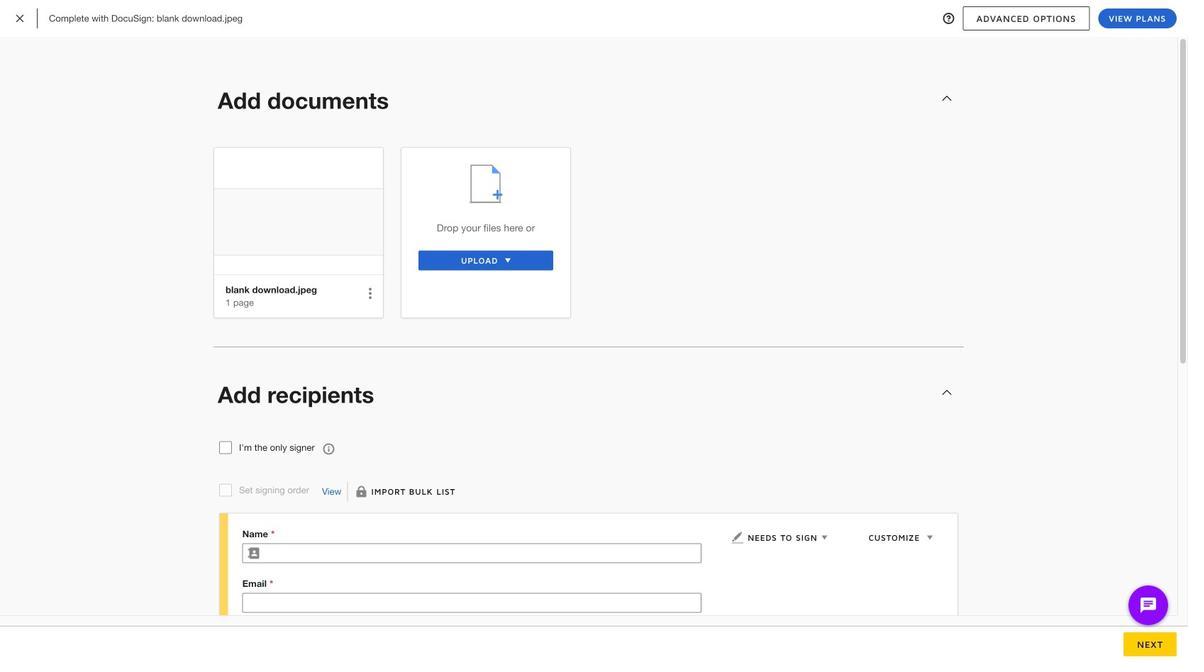 Task type: vqa. For each thing, say whether or not it's contained in the screenshot.
blank download.jpeg Image
yes



Task type: locate. For each thing, give the bounding box(es) containing it.
None text field
[[264, 544, 701, 563]]

region
[[213, 139, 392, 318]]

None text field
[[243, 594, 701, 612]]



Task type: describe. For each thing, give the bounding box(es) containing it.
blank download.jpeg image
[[214, 148, 383, 274]]



